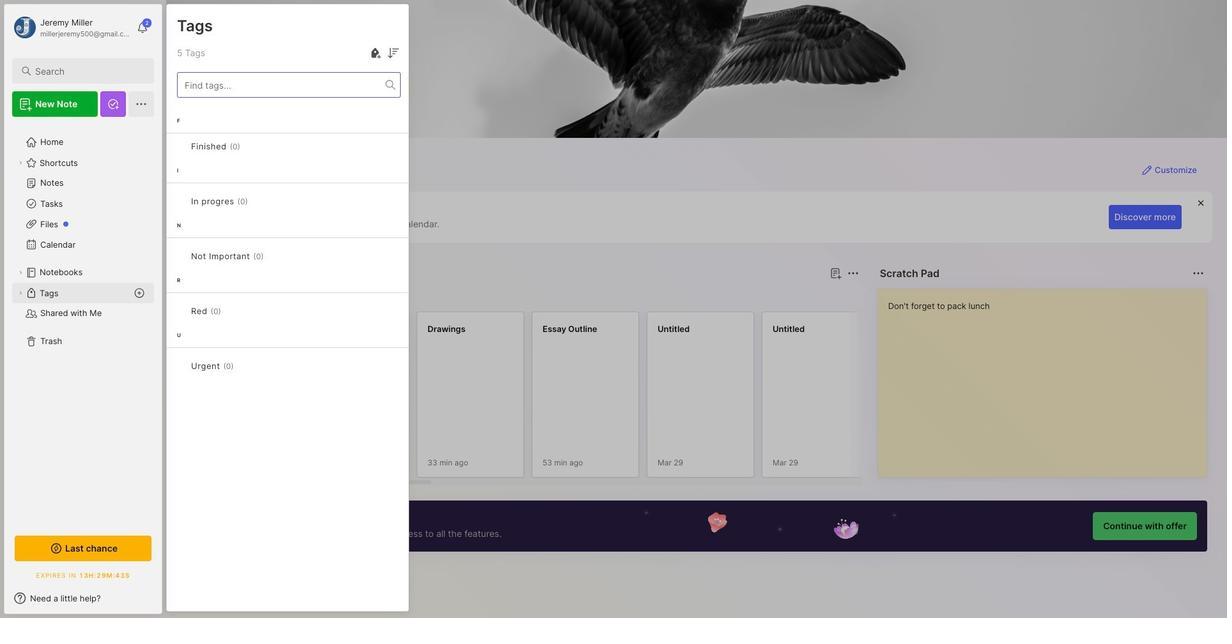 Task type: describe. For each thing, give the bounding box(es) containing it.
1 vertical spatial tag actions image
[[221, 306, 242, 317]]

none search field inside main element
[[35, 63, 143, 79]]

1 tab from the left
[[189, 289, 227, 304]]

2 tab from the left
[[232, 289, 284, 304]]

expand notebooks image
[[17, 269, 24, 277]]

Sort field
[[386, 45, 401, 61]]

click to collapse image
[[161, 595, 171, 611]]

Start writing… text field
[[889, 290, 1207, 467]]

Find tags… text field
[[178, 76, 386, 94]]

tree inside main element
[[4, 125, 162, 522]]

0 vertical spatial tag actions image
[[264, 251, 284, 262]]

Search text field
[[35, 65, 143, 77]]

create new tag image
[[368, 45, 383, 61]]



Task type: locate. For each thing, give the bounding box(es) containing it.
1 horizontal spatial tab
[[232, 289, 284, 304]]

tag actions image
[[264, 251, 284, 262], [234, 361, 254, 372]]

tab list
[[189, 289, 857, 304]]

1 horizontal spatial tag actions image
[[264, 251, 284, 262]]

tag actions image
[[248, 196, 268, 207], [221, 306, 242, 317]]

0 horizontal spatial tag actions image
[[221, 306, 242, 317]]

tab
[[189, 289, 227, 304], [232, 289, 284, 304]]

None search field
[[35, 63, 143, 79]]

sort options image
[[386, 45, 401, 61]]

tree
[[4, 125, 162, 522]]

0 vertical spatial tag actions image
[[248, 196, 268, 207]]

0 horizontal spatial tag actions image
[[234, 361, 254, 372]]

row group
[[167, 108, 409, 397], [187, 312, 1228, 486]]

expand tags image
[[17, 290, 24, 297]]

main element
[[0, 0, 166, 619]]

WHAT'S NEW field
[[4, 589, 162, 609]]

0 horizontal spatial tab
[[189, 289, 227, 304]]

Account field
[[12, 15, 130, 40]]

1 vertical spatial tag actions image
[[234, 361, 254, 372]]

Tag actions field
[[248, 195, 268, 208], [264, 250, 284, 263], [221, 305, 242, 318], [234, 360, 254, 373]]

1 horizontal spatial tag actions image
[[248, 196, 268, 207]]



Task type: vqa. For each thing, say whether or not it's contained in the screenshot.
Main ELEMENT
yes



